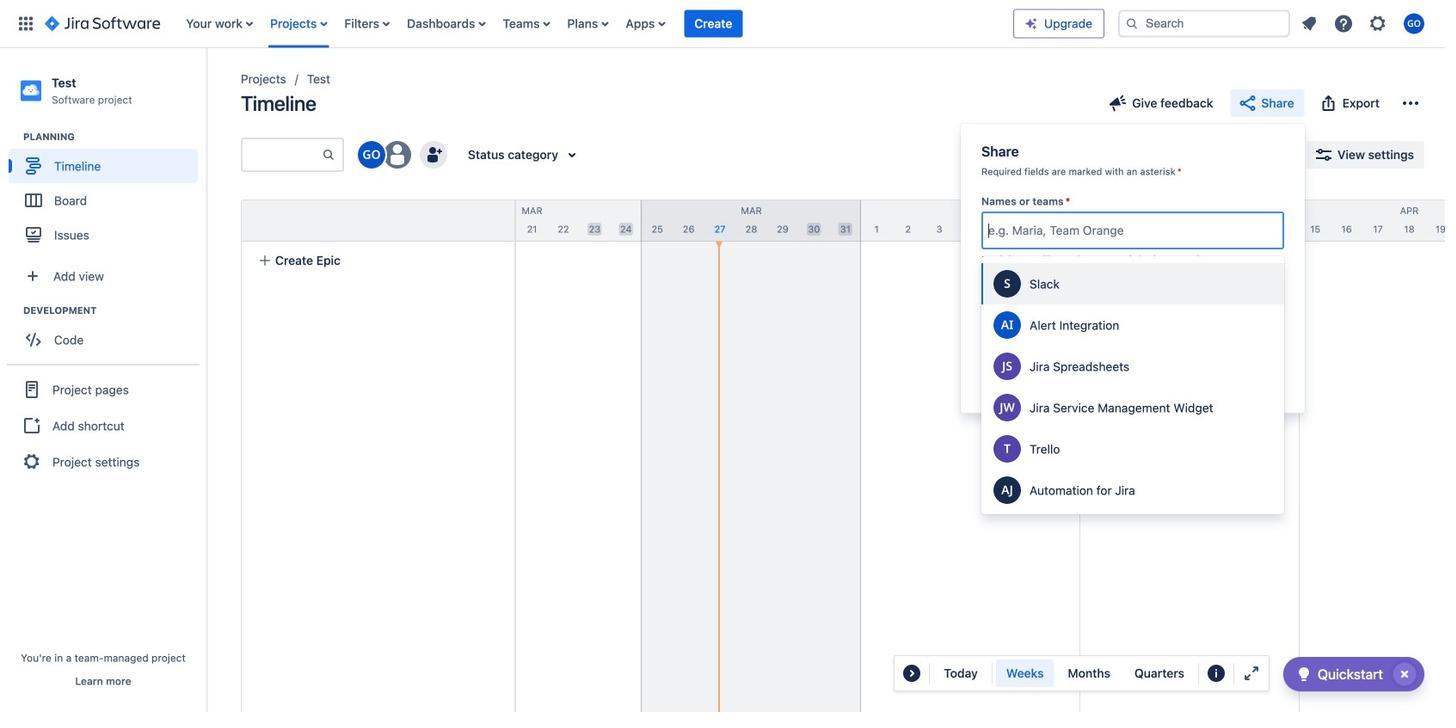 Task type: describe. For each thing, give the bounding box(es) containing it.
2 column header from the left
[[423, 200, 642, 241]]

0 horizontal spatial list
[[177, 0, 1014, 48]]

6 column header from the left
[[1300, 200, 1446, 241]]

search image
[[1126, 17, 1139, 31]]

sidebar element
[[0, 48, 207, 713]]

notifications image
[[1299, 13, 1320, 34]]

3 column header from the left
[[642, 200, 861, 241]]

sidebar navigation image
[[188, 69, 225, 103]]

heading for planning 'icon'
[[23, 130, 206, 144]]

export icon image
[[1319, 93, 1340, 114]]

timeline grid
[[203, 200, 1446, 713]]



Task type: vqa. For each thing, say whether or not it's contained in the screenshot.
feeds on the left bottom of the page
no



Task type: locate. For each thing, give the bounding box(es) containing it.
check image
[[1294, 664, 1315, 685]]

1 horizontal spatial list
[[1294, 8, 1435, 39]]

column header
[[203, 200, 423, 241], [423, 200, 642, 241], [642, 200, 861, 241], [861, 200, 1081, 241], [1081, 200, 1300, 241], [1300, 200, 1446, 241]]

1 vertical spatial heading
[[23, 304, 206, 318]]

group
[[9, 130, 206, 257], [9, 304, 206, 362], [7, 364, 200, 486], [996, 660, 1195, 688]]

  text field
[[989, 222, 992, 239]]

help image
[[1334, 13, 1354, 34]]

list item
[[684, 0, 743, 48]]

appswitcher icon image
[[15, 13, 36, 34]]

legend image
[[1206, 663, 1227, 684]]

row
[[242, 200, 515, 242]]

4 column header from the left
[[861, 200, 1081, 241]]

jira software image
[[45, 13, 160, 34], [45, 13, 160, 34]]

add people image
[[423, 145, 444, 165]]

planning image
[[3, 127, 23, 147]]

None search field
[[1119, 10, 1291, 37]]

banner
[[0, 0, 1446, 48]]

1 heading from the top
[[23, 130, 206, 144]]

0 vertical spatial heading
[[23, 130, 206, 144]]

list
[[177, 0, 1014, 48], [1294, 8, 1435, 39]]

row group
[[241, 200, 515, 242]]

2 heading from the top
[[23, 304, 206, 318]]

Search timeline text field
[[243, 139, 322, 170]]

Search field
[[1119, 10, 1291, 37]]

settings image
[[1368, 13, 1389, 34]]

5 column header from the left
[[1081, 200, 1300, 241]]

row group inside timeline grid
[[241, 200, 515, 242]]

row inside row group
[[242, 200, 515, 242]]

your profile and settings image
[[1404, 13, 1425, 34]]

1 column header from the left
[[203, 200, 423, 241]]

primary element
[[10, 0, 1014, 48]]

dismiss quickstart image
[[1391, 661, 1419, 688]]

enter full screen image
[[1242, 663, 1262, 684]]

heading for development icon
[[23, 304, 206, 318]]

Anything they should know? text field
[[982, 297, 1285, 362]]

development image
[[3, 300, 23, 321]]

heading
[[23, 130, 206, 144], [23, 304, 206, 318]]



